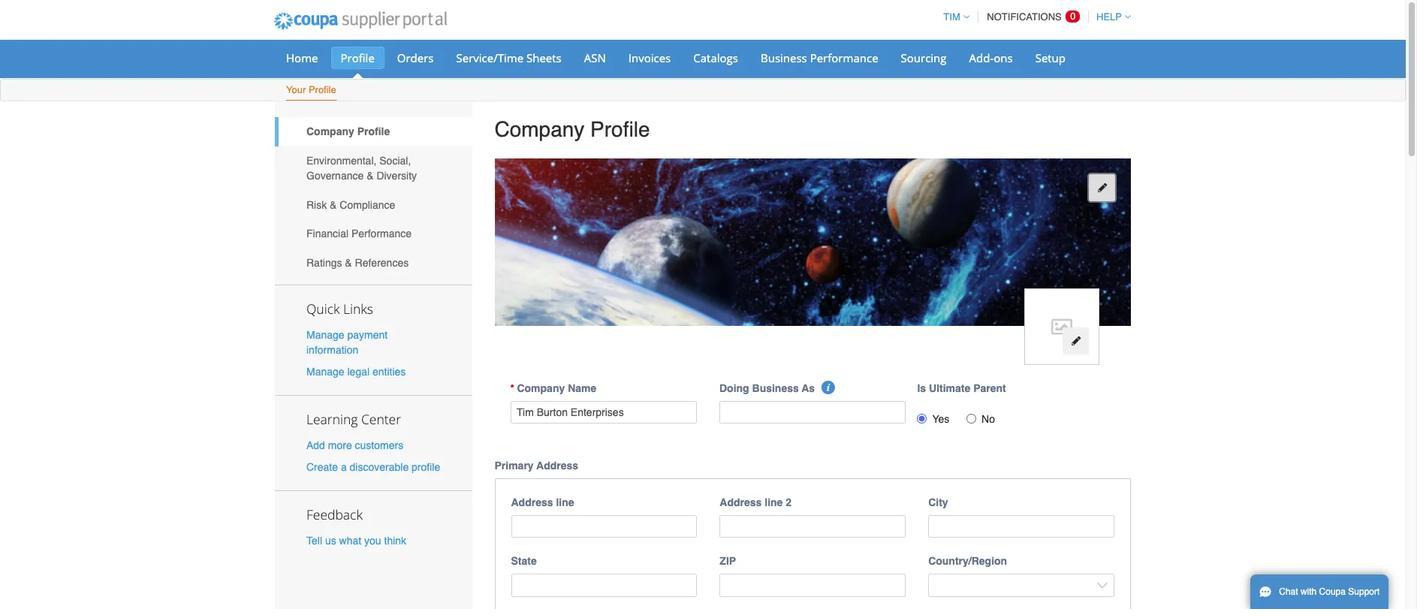 Task type: vqa. For each thing, say whether or not it's contained in the screenshot.
"PRIMARY"
yes



Task type: describe. For each thing, give the bounding box(es) containing it.
us
[[325, 535, 336, 547]]

quick links
[[307, 299, 373, 317]]

tell us what you think button
[[307, 534, 406, 549]]

add more customers link
[[307, 439, 404, 451]]

2
[[786, 496, 792, 508]]

risk & compliance link
[[275, 190, 472, 219]]

create a discoverable profile link
[[307, 461, 440, 473]]

chat
[[1280, 587, 1299, 597]]

learning
[[307, 410, 358, 428]]

catalogs link
[[684, 47, 748, 69]]

no
[[982, 413, 995, 425]]

line for address line
[[556, 496, 574, 508]]

primary
[[495, 459, 534, 471]]

setup link
[[1026, 47, 1076, 69]]

parent
[[974, 382, 1006, 394]]

coupa
[[1320, 587, 1346, 597]]

invoices link
[[619, 47, 681, 69]]

service/time sheets
[[456, 50, 562, 65]]

add more customers
[[307, 439, 404, 451]]

manage for manage legal entities
[[307, 366, 345, 378]]

notifications
[[987, 11, 1062, 23]]

add-
[[969, 50, 994, 65]]

ratings & references
[[307, 257, 409, 269]]

orders
[[397, 50, 434, 65]]

zip
[[720, 555, 736, 567]]

Doing Business As text field
[[720, 401, 906, 424]]

additional information image
[[822, 381, 836, 394]]

address line
[[511, 496, 574, 508]]

environmental,
[[307, 155, 377, 167]]

chat with coupa support
[[1280, 587, 1380, 597]]

add-ons link
[[960, 47, 1023, 69]]

create
[[307, 461, 338, 473]]

& for references
[[345, 257, 352, 269]]

your
[[286, 84, 306, 95]]

0 horizontal spatial change image image
[[1071, 336, 1082, 347]]

& for compliance
[[330, 199, 337, 211]]

entities
[[373, 366, 406, 378]]

environmental, social, governance & diversity link
[[275, 146, 472, 190]]

diversity
[[377, 170, 417, 182]]

home
[[286, 50, 318, 65]]

city
[[929, 496, 949, 508]]

manage legal entities link
[[307, 366, 406, 378]]

primary address
[[495, 459, 578, 471]]

setup
[[1036, 50, 1066, 65]]

ultimate
[[929, 382, 971, 394]]

tim link
[[937, 11, 970, 23]]

ons
[[994, 50, 1013, 65]]

business performance
[[761, 50, 879, 65]]

notifications 0
[[987, 11, 1076, 23]]

service/time sheets link
[[447, 47, 571, 69]]

risk & compliance
[[307, 199, 395, 211]]

help
[[1097, 11, 1122, 23]]

line for address line 2
[[765, 496, 783, 508]]

performance for business performance
[[810, 50, 879, 65]]

business performance link
[[751, 47, 888, 69]]

asn link
[[575, 47, 616, 69]]

you
[[364, 535, 381, 547]]

asn
[[584, 50, 606, 65]]

social,
[[380, 155, 411, 167]]

governance
[[307, 170, 364, 182]]

yes
[[933, 413, 950, 425]]

manage payment information link
[[307, 329, 388, 356]]

address for address line 2
[[720, 496, 762, 508]]

sheets
[[527, 50, 562, 65]]

ratings & references link
[[275, 248, 472, 277]]

your profile link
[[285, 81, 337, 101]]

City text field
[[929, 515, 1115, 538]]

Address line text field
[[511, 515, 697, 538]]

chat with coupa support button
[[1251, 575, 1389, 609]]

environmental, social, governance & diversity
[[307, 155, 417, 182]]

doing business as
[[720, 382, 815, 394]]

address for address line
[[511, 496, 553, 508]]

add
[[307, 439, 325, 451]]

customers
[[355, 439, 404, 451]]

discoverable
[[350, 461, 409, 473]]

what
[[339, 535, 361, 547]]

links
[[343, 299, 373, 317]]

coupa supplier portal image
[[264, 2, 457, 40]]

1 horizontal spatial company profile
[[495, 117, 650, 141]]



Task type: locate. For each thing, give the bounding box(es) containing it.
1 horizontal spatial &
[[345, 257, 352, 269]]

0 vertical spatial performance
[[810, 50, 879, 65]]

manage down information
[[307, 366, 345, 378]]

service/time
[[456, 50, 524, 65]]

company profile
[[495, 117, 650, 141], [307, 126, 390, 138]]

manage payment information
[[307, 329, 388, 356]]

& inside environmental, social, governance & diversity
[[367, 170, 374, 182]]

business right catalogs in the top of the page
[[761, 50, 807, 65]]

with
[[1301, 587, 1317, 597]]

manage legal entities
[[307, 366, 406, 378]]

country/region
[[929, 555, 1008, 567]]

line left 2
[[765, 496, 783, 508]]

feedback
[[307, 506, 363, 524]]

1 horizontal spatial change image image
[[1097, 183, 1108, 193]]

1 horizontal spatial line
[[765, 496, 783, 508]]

more
[[328, 439, 352, 451]]

profile
[[412, 461, 440, 473]]

invoices
[[629, 50, 671, 65]]

profile
[[341, 50, 375, 65], [309, 84, 336, 95], [591, 117, 650, 141], [357, 126, 390, 138]]

is
[[918, 382, 926, 394]]

legal
[[347, 366, 370, 378]]

payment
[[347, 329, 388, 341]]

2 manage from the top
[[307, 366, 345, 378]]

line
[[556, 496, 574, 508], [765, 496, 783, 508]]

state
[[511, 555, 537, 567]]

address left 2
[[720, 496, 762, 508]]

tell us what you think
[[307, 535, 406, 547]]

0 vertical spatial &
[[367, 170, 374, 182]]

None radio
[[918, 414, 927, 423]]

information
[[307, 344, 359, 356]]

0
[[1071, 11, 1076, 22]]

catalogs
[[694, 50, 738, 65]]

company profile up environmental,
[[307, 126, 390, 138]]

1 line from the left
[[556, 496, 574, 508]]

* company name
[[510, 382, 597, 394]]

manage
[[307, 329, 345, 341], [307, 366, 345, 378]]

create a discoverable profile
[[307, 461, 440, 473]]

line up address line text field
[[556, 496, 574, 508]]

company right "*"
[[517, 382, 565, 394]]

& right risk
[[330, 199, 337, 211]]

sourcing link
[[891, 47, 957, 69]]

business
[[761, 50, 807, 65], [752, 382, 799, 394]]

0 horizontal spatial performance
[[352, 228, 412, 240]]

&
[[367, 170, 374, 182], [330, 199, 337, 211], [345, 257, 352, 269]]

company profile link
[[275, 117, 472, 146]]

navigation
[[937, 2, 1131, 32]]

tell
[[307, 535, 322, 547]]

2 line from the left
[[765, 496, 783, 508]]

your profile
[[286, 84, 336, 95]]

think
[[384, 535, 406, 547]]

sourcing
[[901, 50, 947, 65]]

0 horizontal spatial &
[[330, 199, 337, 211]]

home link
[[276, 47, 328, 69]]

orders link
[[387, 47, 444, 69]]

performance for financial performance
[[352, 228, 412, 240]]

1 vertical spatial business
[[752, 382, 799, 394]]

compliance
[[340, 199, 395, 211]]

tim
[[944, 11, 961, 23]]

State text field
[[511, 574, 697, 597]]

quick
[[307, 299, 340, 317]]

as
[[802, 382, 815, 394]]

& right ratings
[[345, 257, 352, 269]]

1 vertical spatial &
[[330, 199, 337, 211]]

1 vertical spatial change image image
[[1071, 336, 1082, 347]]

add-ons
[[969, 50, 1013, 65]]

None text field
[[510, 401, 697, 424]]

& left "diversity"
[[367, 170, 374, 182]]

financial performance
[[307, 228, 412, 240]]

financial
[[307, 228, 349, 240]]

navigation containing notifications 0
[[937, 2, 1131, 32]]

1 vertical spatial manage
[[307, 366, 345, 378]]

business left as
[[752, 382, 799, 394]]

a
[[341, 461, 347, 473]]

doing
[[720, 382, 749, 394]]

profile link
[[331, 47, 384, 69]]

name
[[568, 382, 597, 394]]

references
[[355, 257, 409, 269]]

None radio
[[967, 414, 977, 423]]

0 horizontal spatial line
[[556, 496, 574, 508]]

address line 2
[[720, 496, 792, 508]]

company up environmental,
[[307, 126, 354, 138]]

company down sheets
[[495, 117, 585, 141]]

logo image
[[1025, 288, 1100, 365]]

change image image
[[1097, 183, 1108, 193], [1071, 336, 1082, 347]]

2 vertical spatial &
[[345, 257, 352, 269]]

ratings
[[307, 257, 342, 269]]

2 horizontal spatial &
[[367, 170, 374, 182]]

financial performance link
[[275, 219, 472, 248]]

risk
[[307, 199, 327, 211]]

manage for manage payment information
[[307, 329, 345, 341]]

Address line 2 text field
[[720, 515, 906, 538]]

address up address line
[[537, 459, 578, 471]]

0 vertical spatial change image image
[[1097, 183, 1108, 193]]

is ultimate parent
[[918, 382, 1006, 394]]

learning center
[[307, 410, 401, 428]]

address down primary address
[[511, 496, 553, 508]]

ZIP text field
[[720, 574, 906, 597]]

1 horizontal spatial performance
[[810, 50, 879, 65]]

company profile down asn
[[495, 117, 650, 141]]

0 horizontal spatial company profile
[[307, 126, 390, 138]]

0 vertical spatial business
[[761, 50, 807, 65]]

help link
[[1090, 11, 1131, 23]]

center
[[361, 410, 401, 428]]

manage inside manage payment information
[[307, 329, 345, 341]]

manage up information
[[307, 329, 345, 341]]

1 manage from the top
[[307, 329, 345, 341]]

background image
[[495, 158, 1131, 326]]

0 vertical spatial manage
[[307, 329, 345, 341]]

1 vertical spatial performance
[[352, 228, 412, 240]]



